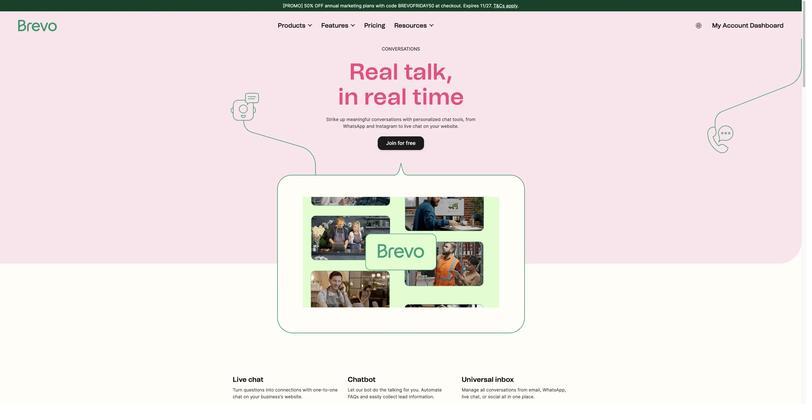 Task type: locate. For each thing, give the bounding box(es) containing it.
conversations up instagram on the left of the page
[[372, 117, 402, 122]]

0 vertical spatial live
[[404, 123, 412, 129]]

checkout.
[[441, 3, 462, 9]]

0 horizontal spatial one
[[330, 387, 338, 393]]

2 vertical spatial with
[[303, 387, 312, 393]]

conversations up social
[[487, 387, 517, 393]]

one right one-
[[330, 387, 338, 393]]

off
[[315, 3, 324, 9]]

1 horizontal spatial website.
[[441, 123, 459, 129]]

live down manage
[[462, 394, 469, 400]]

products link
[[278, 22, 312, 30]]

manage
[[462, 387, 479, 393]]

in up "up"
[[338, 83, 359, 110]]

my account dashboard link
[[713, 22, 784, 30]]

do
[[373, 387, 378, 393]]

website. inside strike up meaningful conversations  with personalized chat tools, from whatsapp and instagram to live chat on your website.
[[441, 123, 459, 129]]

questions
[[244, 387, 265, 393]]

0 horizontal spatial in
[[338, 83, 359, 110]]

0 vertical spatial website.
[[441, 123, 459, 129]]

1 vertical spatial website.
[[285, 394, 303, 400]]

1 horizontal spatial conversations
[[487, 387, 517, 393]]

up
[[340, 117, 345, 122]]

0 vertical spatial in
[[338, 83, 359, 110]]

2 horizontal spatial with
[[403, 117, 412, 122]]

brevofriday50
[[398, 3, 434, 9]]

chat down turn
[[233, 394, 242, 400]]

you.
[[411, 387, 420, 393]]

0 horizontal spatial conversations
[[372, 117, 402, 122]]

on down personalized
[[424, 123, 429, 129]]

t&cs
[[494, 3, 505, 9]]

in right social
[[508, 394, 512, 400]]

and for bot
[[360, 394, 368, 400]]

chat
[[442, 117, 452, 122], [413, 123, 422, 129], [248, 375, 264, 384], [233, 394, 242, 400]]

whatsapp,
[[543, 387, 566, 393]]

chat up questions at left
[[248, 375, 264, 384]]

website.
[[441, 123, 459, 129], [285, 394, 303, 400]]

the
[[380, 387, 387, 393]]

automate
[[421, 387, 442, 393]]

1 vertical spatial your
[[250, 394, 260, 400]]

and down the bot
[[360, 394, 368, 400]]

and inside let our bot do the talking for you. automate faqs and easily collect lead information.
[[360, 394, 368, 400]]

your down personalized
[[430, 123, 440, 129]]

or
[[482, 394, 487, 400]]

0 vertical spatial one
[[330, 387, 338, 393]]

0 horizontal spatial your
[[250, 394, 260, 400]]

features link
[[321, 22, 355, 30]]

1 vertical spatial in
[[508, 394, 512, 400]]

your inside strike up meaningful conversations  with personalized chat tools, from whatsapp and instagram to live chat on your website.
[[430, 123, 440, 129]]

for left free
[[398, 140, 405, 146]]

on inside strike up meaningful conversations  with personalized chat tools, from whatsapp and instagram to live chat on your website.
[[424, 123, 429, 129]]

website. inside turn questions into connections with one-to-one chat on your business's website.
[[285, 394, 303, 400]]

with left one-
[[303, 387, 312, 393]]

1 horizontal spatial live
[[462, 394, 469, 400]]

with for turn questions into connections with one-to-one chat on your business's website.
[[303, 387, 312, 393]]

0 vertical spatial and
[[367, 123, 375, 129]]

resources link
[[394, 22, 434, 30]]

your down questions at left
[[250, 394, 260, 400]]

account
[[723, 22, 749, 29]]

in
[[338, 83, 359, 110], [508, 394, 512, 400]]

0 vertical spatial from
[[466, 117, 476, 122]]

website. down connections
[[285, 394, 303, 400]]

1 horizontal spatial one
[[513, 394, 521, 400]]

for
[[398, 140, 405, 146], [404, 387, 410, 393]]

.
[[518, 3, 519, 9]]

bot
[[364, 387, 372, 393]]

1 vertical spatial on
[[244, 394, 249, 400]]

live inside manage all conversations from email, whatsapp, live chat, or social all in one place.
[[462, 394, 469, 400]]

social
[[488, 394, 501, 400]]

with inside turn questions into connections with one-to-one chat on your business's website.
[[303, 387, 312, 393]]

universal
[[462, 375, 494, 384]]

let
[[348, 387, 355, 393]]

conversations
[[372, 117, 402, 122], [487, 387, 517, 393]]

from
[[466, 117, 476, 122], [518, 387, 528, 393]]

all right social
[[502, 394, 507, 400]]

your inside turn questions into connections with one-to-one chat on your business's website.
[[250, 394, 260, 400]]

turn questions into connections with one-to-one chat on your business's website.
[[233, 387, 338, 400]]

0 vertical spatial your
[[430, 123, 440, 129]]

0 vertical spatial with
[[376, 3, 385, 9]]

annual
[[325, 3, 339, 9]]

chat left tools,
[[442, 117, 452, 122]]

into
[[266, 387, 274, 393]]

[promo]
[[283, 3, 303, 9]]

information.
[[409, 394, 435, 400]]

1 vertical spatial with
[[403, 117, 412, 122]]

pricing link
[[364, 22, 385, 30]]

1 vertical spatial one
[[513, 394, 521, 400]]

on
[[424, 123, 429, 129], [244, 394, 249, 400]]

0 vertical spatial for
[[398, 140, 405, 146]]

1 horizontal spatial from
[[518, 387, 528, 393]]

0 vertical spatial on
[[424, 123, 429, 129]]

one inside manage all conversations from email, whatsapp, live chat, or social all in one place.
[[513, 394, 521, 400]]

inbox
[[495, 375, 514, 384]]

50%
[[304, 3, 314, 9]]

with left code
[[376, 3, 385, 9]]

email,
[[529, 387, 542, 393]]

code
[[386, 3, 397, 9]]

and inside strike up meaningful conversations  with personalized chat tools, from whatsapp and instagram to live chat on your website.
[[367, 123, 375, 129]]

join for free
[[386, 140, 416, 146]]

live chat
[[233, 375, 264, 384]]

brevo image
[[18, 20, 57, 31]]

with inside strike up meaningful conversations  with personalized chat tools, from whatsapp and instagram to live chat on your website.
[[403, 117, 412, 122]]

1 vertical spatial from
[[518, 387, 528, 393]]

from right tools,
[[466, 117, 476, 122]]

0 vertical spatial all
[[481, 387, 485, 393]]

on inside turn questions into connections with one-to-one chat on your business's website.
[[244, 394, 249, 400]]

0 horizontal spatial website.
[[285, 394, 303, 400]]

1 horizontal spatial your
[[430, 123, 440, 129]]

whatsapp
[[343, 123, 365, 129]]

1 vertical spatial live
[[462, 394, 469, 400]]

and down meaningful
[[367, 123, 375, 129]]

and
[[367, 123, 375, 129], [360, 394, 368, 400]]

one left place.
[[513, 394, 521, 400]]

1 horizontal spatial in
[[508, 394, 512, 400]]

all up or
[[481, 387, 485, 393]]

1 horizontal spatial with
[[376, 3, 385, 9]]

with
[[376, 3, 385, 9], [403, 117, 412, 122], [303, 387, 312, 393]]

with for strike up meaningful conversations  with personalized chat tools, from whatsapp and instagram to live chat on your website.
[[403, 117, 412, 122]]

from up place.
[[518, 387, 528, 393]]

on down questions at left
[[244, 394, 249, 400]]

0 vertical spatial conversations
[[372, 117, 402, 122]]

0 horizontal spatial on
[[244, 394, 249, 400]]

resources
[[394, 22, 427, 29]]

product video element
[[277, 186, 525, 333]]

1 horizontal spatial on
[[424, 123, 429, 129]]

with up to
[[403, 117, 412, 122]]

1 vertical spatial all
[[502, 394, 507, 400]]

for up lead
[[404, 387, 410, 393]]

0 horizontal spatial with
[[303, 387, 312, 393]]

1 vertical spatial for
[[404, 387, 410, 393]]

meaningful
[[347, 117, 370, 122]]

0 horizontal spatial from
[[466, 117, 476, 122]]

live
[[404, 123, 412, 129], [462, 394, 469, 400]]

all
[[481, 387, 485, 393], [502, 394, 507, 400]]

one
[[330, 387, 338, 393], [513, 394, 521, 400]]

0 horizontal spatial live
[[404, 123, 412, 129]]

live right to
[[404, 123, 412, 129]]

chat,
[[470, 394, 481, 400]]

1 vertical spatial and
[[360, 394, 368, 400]]

0 horizontal spatial all
[[481, 387, 485, 393]]

1 vertical spatial conversations
[[487, 387, 517, 393]]

website. down tools,
[[441, 123, 459, 129]]

your
[[430, 123, 440, 129], [250, 394, 260, 400]]



Task type: describe. For each thing, give the bounding box(es) containing it.
one-
[[313, 387, 323, 393]]

time
[[413, 83, 464, 110]]

turn
[[233, 387, 242, 393]]

t&cs apply link
[[494, 2, 518, 9]]

expires
[[464, 3, 479, 9]]

collect
[[383, 394, 397, 400]]

strike up meaningful conversations  with personalized chat tools, from whatsapp and instagram to live chat on your website.
[[326, 117, 476, 129]]

faqs
[[348, 394, 359, 400]]

strike
[[326, 117, 339, 122]]

real
[[349, 58, 399, 85]]

and for meaningful
[[367, 123, 375, 129]]

instagram
[[376, 123, 397, 129]]

free
[[406, 140, 416, 146]]

place.
[[522, 394, 535, 400]]

talk,
[[404, 58, 453, 85]]

11/27.
[[480, 3, 492, 9]]

tools,
[[453, 117, 465, 122]]

features
[[321, 22, 349, 29]]

in inside manage all conversations from email, whatsapp, live chat, or social all in one place.
[[508, 394, 512, 400]]

our
[[356, 387, 363, 393]]

for inside button
[[398, 140, 405, 146]]

real
[[364, 83, 407, 110]]

universal inbox
[[462, 375, 514, 384]]

to-
[[323, 387, 330, 393]]

lead
[[399, 394, 408, 400]]

dashboard
[[750, 22, 784, 29]]

for inside let our bot do the talking for you. automate faqs and easily collect lead information.
[[404, 387, 410, 393]]

live
[[233, 375, 247, 384]]

plans
[[363, 3, 375, 9]]

talking
[[388, 387, 402, 393]]

business's
[[261, 394, 283, 400]]

marketing
[[340, 3, 362, 9]]

personalized
[[413, 117, 441, 122]]

join
[[386, 140, 397, 146]]

my account dashboard
[[713, 22, 784, 29]]

chatbot
[[348, 375, 376, 384]]

apply
[[506, 3, 518, 9]]

pricing
[[364, 22, 385, 29]]

to
[[399, 123, 403, 129]]

connections
[[275, 387, 302, 393]]

one inside turn questions into connections with one-to-one chat on your business's website.
[[330, 387, 338, 393]]

conversations
[[382, 46, 420, 52]]

from inside manage all conversations from email, whatsapp, live chat, or social all in one place.
[[518, 387, 528, 393]]

live inside strike up meaningful conversations  with personalized chat tools, from whatsapp and instagram to live chat on your website.
[[404, 123, 412, 129]]

conversations inside manage all conversations from email, whatsapp, live chat, or social all in one place.
[[487, 387, 517, 393]]

in inside real talk, in real time
[[338, 83, 359, 110]]

let our bot do the talking for you. automate faqs and easily collect lead information.
[[348, 387, 442, 400]]

real talk, in real time
[[338, 58, 464, 110]]

[promo] 50% off annual marketing plans with code brevofriday50 at checkout. expires 11/27. t&cs apply .
[[283, 3, 519, 9]]

chat down personalized
[[413, 123, 422, 129]]

conversations inside strike up meaningful conversations  with personalized chat tools, from whatsapp and instagram to live chat on your website.
[[372, 117, 402, 122]]

manage all conversations from email, whatsapp, live chat, or social all in one place.
[[462, 387, 566, 400]]

1 horizontal spatial all
[[502, 394, 507, 400]]

chat inside turn questions into connections with one-to-one chat on your business's website.
[[233, 394, 242, 400]]

products
[[278, 22, 306, 29]]

button image
[[696, 23, 702, 28]]

from inside strike up meaningful conversations  with personalized chat tools, from whatsapp and instagram to live chat on your website.
[[466, 117, 476, 122]]

join for free button
[[378, 136, 424, 150]]

my
[[713, 22, 722, 29]]

easily
[[370, 394, 382, 400]]

at
[[436, 3, 440, 9]]



Task type: vqa. For each thing, say whether or not it's contained in the screenshot.
Turn on the left bottom
yes



